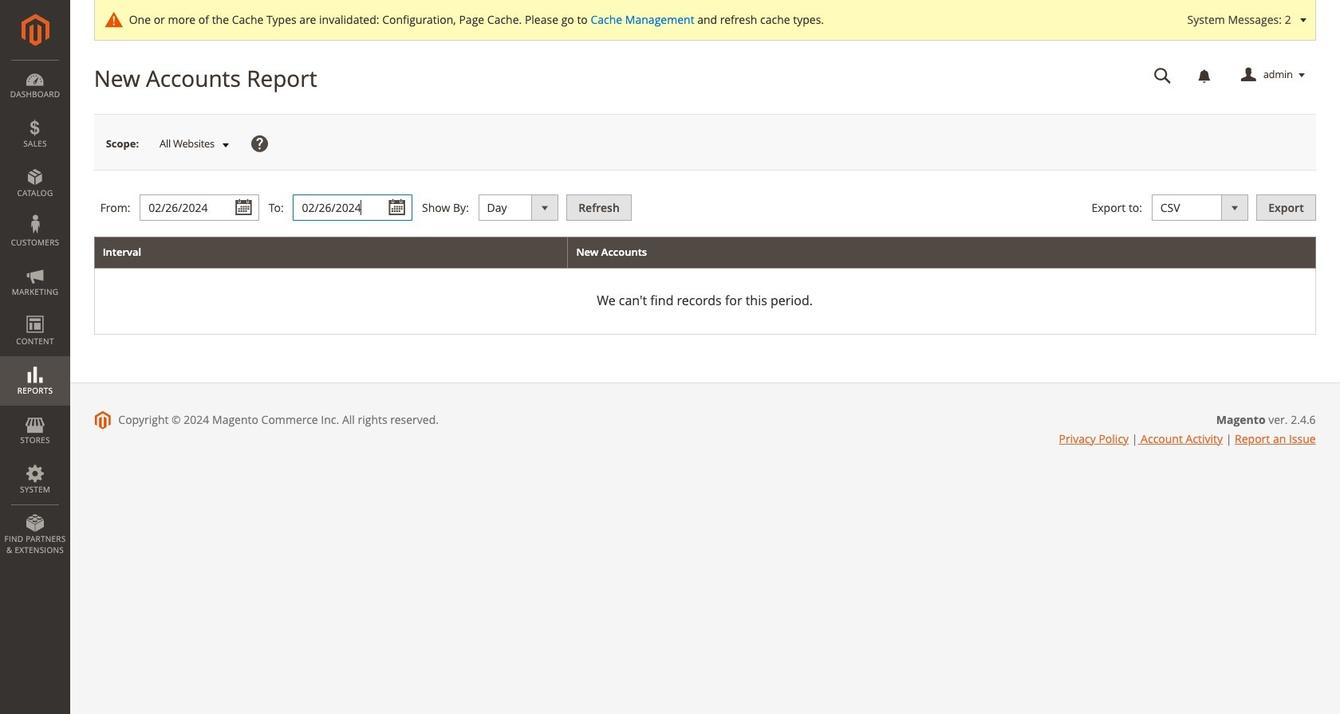 Task type: locate. For each thing, give the bounding box(es) containing it.
None text field
[[1143, 61, 1183, 89], [140, 195, 259, 221], [1143, 61, 1183, 89], [140, 195, 259, 221]]

menu bar
[[0, 60, 70, 564]]

None text field
[[293, 195, 413, 221]]



Task type: vqa. For each thing, say whether or not it's contained in the screenshot.
the Magento Admin Panel Image at left top
yes



Task type: describe. For each thing, give the bounding box(es) containing it.
magento admin panel image
[[21, 14, 49, 46]]



